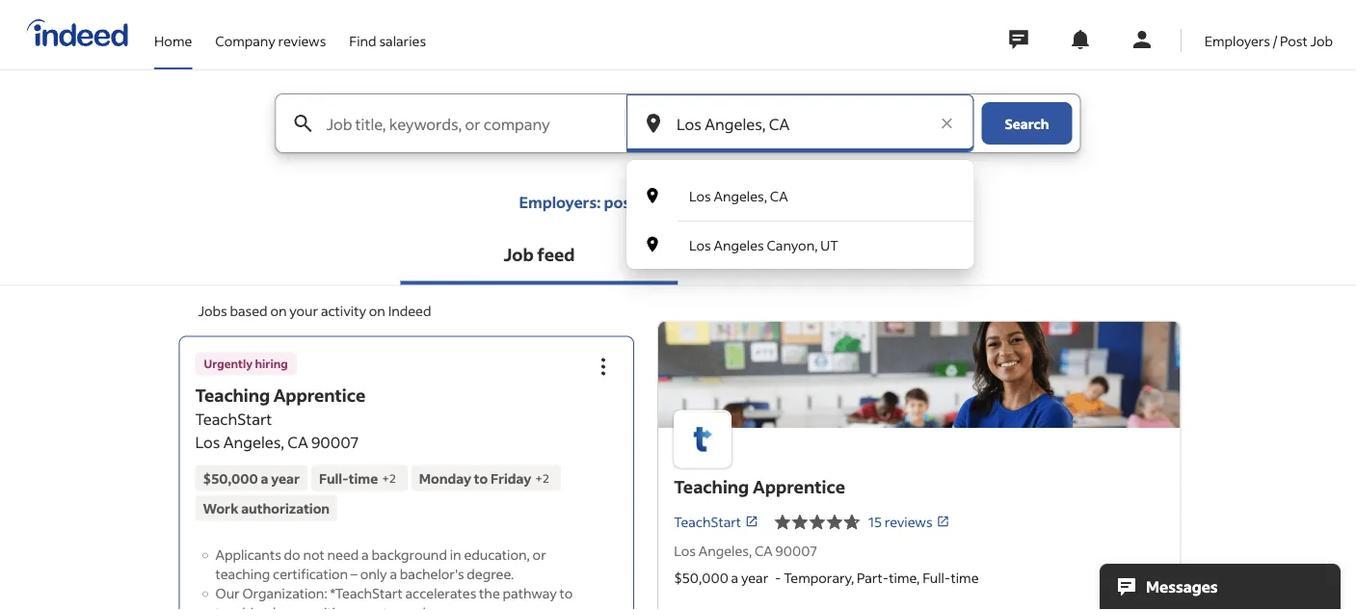 Task type: vqa. For each thing, say whether or not it's contained in the screenshot.
topmost to
yes



Task type: locate. For each thing, give the bounding box(es) containing it.
los inside the "teachstart los angeles, ca 90007"
[[195, 432, 220, 452]]

90007 inside the "teachstart los angeles, ca 90007"
[[311, 432, 359, 452]]

reviews for company reviews
[[278, 32, 326, 49]]

0 vertical spatial ca
[[770, 187, 788, 204]]

work authorization
[[203, 499, 330, 517]]

0 horizontal spatial year
[[271, 470, 300, 487]]

0 vertical spatial year
[[271, 470, 300, 487]]

teaching up 'teachstart' link
[[674, 475, 750, 497]]

1 horizontal spatial teaching apprentice
[[674, 475, 846, 497]]

time up need
[[349, 470, 378, 487]]

0 horizontal spatial your
[[290, 302, 318, 320]]

1 horizontal spatial 2
[[543, 471, 549, 485]]

great
[[355, 604, 388, 610]]

angeles,
[[714, 187, 768, 204], [223, 432, 285, 452], [699, 542, 752, 560]]

1 horizontal spatial teaching
[[674, 475, 750, 497]]

recent searches button
[[678, 227, 956, 285]]

our
[[216, 585, 240, 602]]

1 horizontal spatial year
[[741, 569, 769, 587]]

1 horizontal spatial job
[[1311, 32, 1334, 49]]

part-
[[857, 569, 889, 587]]

0 horizontal spatial job
[[504, 243, 534, 265]]

employers:
[[519, 192, 601, 212]]

find
[[349, 32, 377, 49]]

1 vertical spatial teaching
[[216, 604, 270, 610]]

+ left monday
[[382, 471, 389, 485]]

1 horizontal spatial to
[[560, 585, 573, 602]]

your left activity
[[290, 302, 318, 320]]

0 horizontal spatial apprentice
[[274, 384, 366, 406]]

company reviews
[[215, 32, 326, 49]]

a left job at the top
[[640, 192, 649, 212]]

apprentice
[[274, 384, 366, 406], [753, 475, 846, 497]]

by
[[273, 604, 288, 610]]

find salaries
[[349, 32, 426, 49]]

1 + from the left
[[382, 471, 389, 485]]

0 vertical spatial full-
[[319, 470, 349, 487]]

teachstart los angeles, ca 90007
[[195, 409, 359, 452]]

90007 up -
[[776, 542, 817, 560]]

1 vertical spatial to
[[560, 585, 573, 602]]

reviews right the 15
[[885, 513, 933, 531]]

teachstart up los angeles, ca 90007
[[674, 513, 742, 531]]

los
[[689, 187, 711, 204], [689, 236, 711, 254], [195, 432, 220, 452], [674, 542, 696, 560]]

0 horizontal spatial 90007
[[311, 432, 359, 452]]

apprentice up the "teachstart los angeles, ca 90007"
[[274, 384, 366, 406]]

full- up authorization
[[319, 470, 349, 487]]

in
[[450, 546, 461, 564]]

1 vertical spatial $50,000
[[674, 569, 729, 587]]

a
[[640, 192, 649, 212], [261, 470, 269, 487], [362, 546, 369, 564], [390, 566, 397, 583], [731, 569, 739, 587]]

0 horizontal spatial to
[[474, 470, 488, 487]]

los for los angeles, ca
[[689, 187, 711, 204]]

year left -
[[741, 569, 769, 587]]

0 horizontal spatial teachstart
[[195, 409, 272, 429]]

messages button
[[1100, 564, 1341, 610]]

people,…
[[391, 604, 450, 610]]

teaching down applicants
[[216, 566, 270, 583]]

apprentice up 4.8 out of 5 stars. link to 15 company reviews (opens in a new tab) image
[[753, 475, 846, 497]]

bachelor's
[[400, 566, 464, 583]]

1 horizontal spatial apprentice
[[753, 475, 846, 497]]

job left feed
[[504, 243, 534, 265]]

0 vertical spatial 90007
[[311, 432, 359, 452]]

0 horizontal spatial teaching
[[195, 384, 270, 406]]

on
[[270, 302, 287, 320], [369, 302, 386, 320]]

2 + from the left
[[535, 471, 543, 485]]

$50,000 up work on the left bottom
[[203, 470, 258, 487]]

on left indeed
[[369, 302, 386, 320]]

1 teaching from the top
[[216, 566, 270, 583]]

account image
[[1131, 28, 1154, 51]]

job feed
[[504, 243, 575, 265]]

none search field containing search
[[260, 94, 1097, 269]]

1 vertical spatial ca
[[288, 432, 308, 452]]

reviews
[[278, 32, 326, 49], [885, 513, 933, 531]]

to right the pathway
[[560, 585, 573, 602]]

1 horizontal spatial $50,000
[[674, 569, 729, 587]]

1 horizontal spatial reviews
[[885, 513, 933, 531]]

0 vertical spatial reviews
[[278, 32, 326, 49]]

main content containing job feed
[[0, 94, 1357, 610]]

urgently
[[204, 356, 253, 371]]

authorization
[[241, 499, 330, 517]]

job feed button
[[401, 227, 678, 285]]

15 reviews link
[[869, 513, 950, 531]]

–
[[351, 566, 358, 583]]

+ right friday at bottom left
[[535, 471, 543, 485]]

on right based
[[270, 302, 287, 320]]

1 vertical spatial job
[[504, 243, 534, 265]]

1 vertical spatial reviews
[[885, 513, 933, 531]]

search suggestions list box
[[627, 172, 974, 269]]

0 vertical spatial angeles,
[[714, 187, 768, 204]]

2 left monday
[[389, 471, 396, 485]]

teachstart logo image
[[659, 322, 1181, 428], [674, 410, 732, 468]]

reviews for 15 reviews
[[885, 513, 933, 531]]

None search field
[[260, 94, 1097, 269]]

0 vertical spatial teachstart
[[195, 409, 272, 429]]

2
[[389, 471, 396, 485], [543, 471, 549, 485]]

/
[[1274, 32, 1278, 49]]

full- right time,
[[923, 569, 951, 587]]

los down 'teachstart' link
[[674, 542, 696, 560]]

$50,000 for $50,000 a year - temporary, part-time, full-time
[[674, 569, 729, 587]]

1 vertical spatial full-
[[923, 569, 951, 587]]

0 horizontal spatial 2
[[389, 471, 396, 485]]

angeles, inside the "teachstart los angeles, ca 90007"
[[223, 432, 285, 452]]

time right time,
[[951, 569, 979, 587]]

1 vertical spatial year
[[741, 569, 769, 587]]

1 horizontal spatial 90007
[[776, 542, 817, 560]]

1 vertical spatial teaching
[[674, 475, 750, 497]]

1 horizontal spatial on
[[369, 302, 386, 320]]

0 vertical spatial apprentice
[[274, 384, 366, 406]]

90007 up full-time + 2
[[311, 432, 359, 452]]

to
[[474, 470, 488, 487], [560, 585, 573, 602]]

+
[[382, 471, 389, 485], [535, 471, 543, 485]]

angeles, inside search suggestions list box
[[714, 187, 768, 204]]

here
[[805, 192, 838, 212]]

messages unread count 0 image
[[1006, 20, 1032, 59]]

1 vertical spatial angeles,
[[223, 432, 285, 452]]

a right 'only'
[[390, 566, 397, 583]]

ca down teaching apprentice button
[[288, 432, 308, 452]]

time
[[349, 470, 378, 487], [951, 569, 979, 587]]

0 horizontal spatial +
[[382, 471, 389, 485]]

home
[[154, 32, 192, 49]]

background
[[372, 546, 447, 564]]

teaching
[[216, 566, 270, 583], [216, 604, 270, 610]]

0 horizontal spatial $50,000
[[203, 470, 258, 487]]

1 horizontal spatial +
[[535, 471, 543, 485]]

time,
[[889, 569, 920, 587]]

applicants do not need a background in education, or teaching certification – only a bachelor's degree. our organization: *teachstart accelerates the pathway to teaching by recruiting great people,…
[[216, 546, 573, 610]]

teaching down urgently
[[195, 384, 270, 406]]

recent searches
[[752, 245, 883, 267]]

recent
[[752, 245, 808, 267]]

teaching apprentice up 'teachstart' link
[[674, 475, 846, 497]]

ca down 'teachstart' link
[[755, 542, 773, 560]]

$50,000 down los angeles, ca 90007
[[674, 569, 729, 587]]

0 horizontal spatial time
[[349, 470, 378, 487]]

year for $50,000 a year - temporary, part-time, full-time
[[741, 569, 769, 587]]

ca
[[770, 187, 788, 204], [288, 432, 308, 452], [755, 542, 773, 560]]

1 horizontal spatial your
[[689, 192, 722, 212]]

teaching apprentice down "hiring"
[[195, 384, 366, 406]]

-
[[775, 569, 781, 587]]

1 vertical spatial teachstart
[[674, 513, 742, 531]]

teaching apprentice
[[195, 384, 366, 406], [674, 475, 846, 497]]

monday
[[419, 470, 472, 487]]

90007
[[311, 432, 359, 452], [776, 542, 817, 560]]

ca left is
[[770, 187, 788, 204]]

angeles
[[714, 236, 764, 254]]

tab list
[[0, 227, 1357, 286]]

0 vertical spatial teaching
[[216, 566, 270, 583]]

$50,000 for $50,000 a year
[[203, 470, 258, 487]]

angeles, down 'teachstart' link
[[699, 542, 752, 560]]

a up work authorization
[[261, 470, 269, 487]]

2 right friday at bottom left
[[543, 471, 549, 485]]

year
[[271, 470, 300, 487], [741, 569, 769, 587]]

los for los angeles, ca 90007
[[674, 542, 696, 560]]

your left the next
[[689, 192, 722, 212]]

main content
[[0, 94, 1357, 610]]

teachstart for teachstart los angeles, ca 90007
[[195, 409, 272, 429]]

1 horizontal spatial time
[[951, 569, 979, 587]]

angeles, up angeles
[[714, 187, 768, 204]]

search button
[[982, 102, 1073, 145]]

reviews right company
[[278, 32, 326, 49]]

employers
[[1205, 32, 1271, 49]]

to left friday at bottom left
[[474, 470, 488, 487]]

home link
[[154, 0, 192, 66]]

teachstart link
[[674, 512, 759, 532]]

certification
[[273, 566, 348, 583]]

0 vertical spatial to
[[474, 470, 488, 487]]

2 inside full-time + 2
[[389, 471, 396, 485]]

full-
[[319, 470, 349, 487], [923, 569, 951, 587]]

0 horizontal spatial reviews
[[278, 32, 326, 49]]

notifications unread count 0 image
[[1069, 28, 1092, 51]]

degree.
[[467, 566, 514, 583]]

ca for los angeles, ca 90007
[[755, 542, 773, 560]]

canyon,
[[767, 236, 818, 254]]

employers: post a job link
[[519, 192, 675, 212]]

0 horizontal spatial teaching apprentice
[[195, 384, 366, 406]]

job right post in the top of the page
[[1311, 32, 1334, 49]]

0 vertical spatial teaching
[[195, 384, 270, 406]]

2 2 from the left
[[543, 471, 549, 485]]

1 horizontal spatial teachstart
[[674, 513, 742, 531]]

company reviews link
[[215, 0, 326, 66]]

teachstart
[[195, 409, 272, 429], [674, 513, 742, 531]]

accelerates
[[405, 585, 477, 602]]

0 horizontal spatial on
[[270, 302, 287, 320]]

los right job at the top
[[689, 187, 711, 204]]

ca inside search suggestions list box
[[770, 187, 788, 204]]

jobs based on your activity on indeed
[[198, 302, 431, 320]]

job
[[652, 192, 675, 212]]

2 on from the left
[[369, 302, 386, 320]]

2 vertical spatial ca
[[755, 542, 773, 560]]

2 vertical spatial angeles,
[[699, 542, 752, 560]]

4.8 out of 5 stars. link to 15 company reviews (opens in a new tab) image
[[774, 511, 861, 534]]

jobs
[[198, 302, 227, 320]]

0 vertical spatial job
[[1311, 32, 1334, 49]]

post
[[1281, 32, 1308, 49]]

teaching down 'our'
[[216, 604, 270, 610]]

los left angeles
[[689, 236, 711, 254]]

0 vertical spatial $50,000
[[203, 470, 258, 487]]

angeles, up $50,000 a year
[[223, 432, 285, 452]]

$50,000
[[203, 470, 258, 487], [674, 569, 729, 587]]

los up $50,000 a year
[[195, 432, 220, 452]]

teachstart down teaching apprentice button
[[195, 409, 272, 429]]

teachstart inside the "teachstart los angeles, ca 90007"
[[195, 409, 272, 429]]

0 vertical spatial teaching apprentice
[[195, 384, 366, 406]]

1 2 from the left
[[389, 471, 396, 485]]

year up authorization
[[271, 470, 300, 487]]



Task type: describe. For each thing, give the bounding box(es) containing it.
temporary,
[[784, 569, 855, 587]]

do
[[284, 546, 300, 564]]

los angeles, ca
[[689, 187, 788, 204]]

$50,000 a year
[[203, 470, 300, 487]]

feed
[[537, 243, 575, 265]]

organization:
[[242, 585, 328, 602]]

*teachstart
[[330, 585, 403, 602]]

0 horizontal spatial full-
[[319, 470, 349, 487]]

+ inside monday to friday + 2
[[535, 471, 543, 485]]

angeles, for los angeles, ca
[[714, 187, 768, 204]]

year for $50,000 a year
[[271, 470, 300, 487]]

los for los angeles canyon, ut
[[689, 236, 711, 254]]

messages
[[1146, 577, 1218, 597]]

monday to friday + 2
[[419, 470, 549, 487]]

find salaries link
[[349, 0, 426, 66]]

need
[[327, 546, 359, 564]]

15 reviews
[[869, 513, 933, 531]]

angeles, for los angeles, ca 90007
[[699, 542, 752, 560]]

activity
[[321, 302, 366, 320]]

applicants
[[216, 546, 281, 564]]

post
[[604, 192, 637, 212]]

employers / post job link
[[1205, 0, 1334, 66]]

teachstart for teachstart
[[674, 513, 742, 531]]

0 vertical spatial your
[[689, 192, 722, 212]]

is
[[791, 192, 802, 212]]

education,
[[464, 546, 530, 564]]

teaching apprentice button
[[195, 384, 366, 406]]

1 horizontal spatial full-
[[923, 569, 951, 587]]

los angeles, ca link
[[627, 172, 974, 220]]

0 vertical spatial time
[[349, 470, 378, 487]]

1 vertical spatial teaching apprentice
[[674, 475, 846, 497]]

+ inside full-time + 2
[[382, 471, 389, 485]]

clear location input image
[[938, 114, 957, 133]]

ca for los angeles, ca
[[770, 187, 788, 204]]

15
[[869, 513, 882, 531]]

hire
[[760, 192, 788, 212]]

1 vertical spatial 90007
[[776, 542, 817, 560]]

$50,000 a year - temporary, part-time, full-time
[[674, 569, 979, 587]]

2 inside monday to friday + 2
[[543, 471, 549, 485]]

a down los angeles, ca 90007
[[731, 569, 739, 587]]

to inside applicants do not need a background in education, or teaching certification – only a bachelor's degree. our organization: *teachstart accelerates the pathway to teaching by recruiting great people,…
[[560, 585, 573, 602]]

full-time + 2
[[319, 470, 396, 487]]

urgently hiring
[[204, 356, 288, 371]]

1 vertical spatial your
[[290, 302, 318, 320]]

only
[[360, 566, 387, 583]]

employers: post a job
[[519, 192, 675, 212]]

tab list containing job feed
[[0, 227, 1357, 286]]

pathway
[[503, 585, 557, 602]]

search
[[1005, 115, 1050, 132]]

the
[[479, 585, 500, 602]]

not
[[303, 546, 325, 564]]

Edit location text field
[[673, 94, 928, 152]]

indeed
[[388, 302, 431, 320]]

los angeles canyon, ut link
[[627, 220, 974, 269]]

next
[[725, 192, 757, 212]]

company
[[215, 32, 276, 49]]

los angeles canyon, ut
[[689, 236, 839, 254]]

los angeles, ca 90007
[[674, 542, 817, 560]]

employers / post job
[[1205, 32, 1334, 49]]

job actions menu is collapsed image
[[592, 355, 615, 378]]

work
[[203, 499, 239, 517]]

recruiting
[[291, 604, 352, 610]]

1 vertical spatial apprentice
[[753, 475, 846, 497]]

hiring
[[255, 356, 288, 371]]

ca inside the "teachstart los angeles, ca 90007"
[[288, 432, 308, 452]]

searches
[[811, 245, 883, 267]]

ut
[[821, 236, 839, 254]]

1 on from the left
[[270, 302, 287, 320]]

search: Job title, keywords, or company text field
[[323, 94, 624, 152]]

your next hire is here
[[689, 192, 838, 212]]

or
[[533, 546, 546, 564]]

2 teaching from the top
[[216, 604, 270, 610]]

friday
[[491, 470, 532, 487]]

salaries
[[379, 32, 426, 49]]

based
[[230, 302, 268, 320]]

job inside button
[[504, 243, 534, 265]]

1 vertical spatial time
[[951, 569, 979, 587]]

a up 'only'
[[362, 546, 369, 564]]



